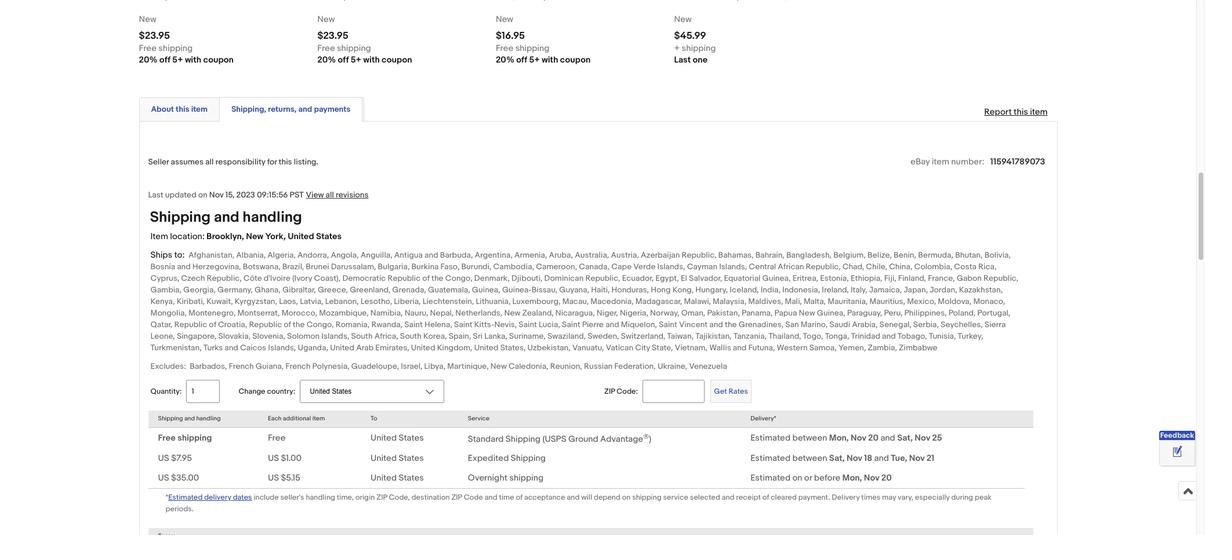 Task type: locate. For each thing, give the bounding box(es) containing it.
this inside report this item link
[[1014, 107, 1028, 118]]

20% inside new $16.95 free shipping 20% off 5+ with coupon
[[496, 55, 514, 66]]

2 coupon from the left
[[382, 55, 412, 66]]

1 horizontal spatial south
[[400, 332, 422, 342]]

nigeria,
[[620, 309, 648, 319]]

3 coupon from the left
[[560, 55, 591, 66]]

0 vertical spatial congo,
[[445, 274, 472, 284]]

on right updated
[[198, 190, 207, 200]]

1 horizontal spatial coupon
[[382, 55, 412, 66]]

and up brooklyn,
[[214, 209, 239, 227]]

senegal,
[[880, 320, 912, 330]]

1 new text field from the left
[[317, 14, 335, 26]]

0 vertical spatial sat,
[[897, 433, 913, 444]]

0 horizontal spatial new text field
[[317, 14, 335, 26]]

0 horizontal spatial french
[[229, 362, 254, 372]]

delivery*
[[751, 416, 776, 423]]

0 vertical spatial 20
[[868, 433, 879, 444]]

congo, up solomon
[[307, 320, 334, 330]]

of down burkina
[[422, 274, 430, 284]]

0 horizontal spatial on
[[198, 190, 207, 200]]

france,
[[928, 274, 955, 284]]

free inside new $16.95 free shipping 20% off 5+ with coupon
[[496, 43, 513, 54]]

congo, down faso,
[[445, 274, 472, 284]]

5+ inside new $16.95 free shipping 20% off 5+ with coupon
[[529, 55, 540, 66]]

morocco,
[[282, 309, 317, 319]]

mon, up delivery
[[842, 474, 862, 485]]

excludes: barbados, french guiana, french polynesia, guadeloupe, israel, libya, martinique, new caledonia, reunion, russian federation, ukraine, venezuela
[[151, 362, 727, 372]]

japan,
[[904, 286, 928, 295]]

d'ivoire
[[264, 274, 290, 284]]

republic, up the haiti,
[[585, 274, 620, 284]]

this for report
[[1014, 107, 1028, 118]]

gibraltar,
[[282, 286, 316, 295]]

2 between from the top
[[793, 454, 827, 465]]

states for us $5.15
[[399, 474, 424, 485]]

shipping
[[150, 209, 211, 227], [158, 416, 183, 423], [506, 434, 541, 445], [511, 454, 546, 465]]

1 horizontal spatial $23.95 text field
[[317, 30, 348, 42]]

republic, up cayman
[[682, 251, 717, 261]]

guinea, up saudi
[[817, 309, 846, 319]]

country:
[[267, 388, 295, 397]]

0 horizontal spatial 20%
[[139, 55, 157, 66]]

2 new text field from the left
[[674, 14, 692, 26]]

2 $23.95 from the left
[[317, 30, 348, 42]]

0 horizontal spatial new text field
[[139, 14, 156, 26]]

and left the receipt
[[722, 494, 735, 503]]

with
[[185, 55, 201, 66], [363, 55, 380, 66], [542, 55, 558, 66]]

zip left the code
[[451, 494, 462, 503]]

all right assumes
[[205, 157, 214, 167]]

3 5+ from the left
[[529, 55, 540, 66]]

(usps
[[543, 434, 566, 445]]

republic up the slovenia,
[[249, 320, 282, 330]]

this right report
[[1014, 107, 1028, 118]]

zip right origin
[[377, 494, 387, 503]]

1 vertical spatial guinea,
[[472, 286, 500, 295]]

us left $7.95
[[158, 454, 169, 465]]

1 horizontal spatial 20%
[[317, 55, 336, 66]]

2 horizontal spatial 5+
[[529, 55, 540, 66]]

3 with from the left
[[542, 55, 558, 66]]

united states
[[371, 433, 424, 444], [371, 454, 424, 465], [371, 474, 424, 485]]

lebanon,
[[325, 297, 359, 307]]

austria,
[[611, 251, 639, 261]]

mon, up estimated between sat, nov 18 and tue, nov 21 at the right bottom of the page
[[829, 433, 849, 444]]

20% up payments
[[317, 55, 336, 66]]

seller assumes all responsibility for this listing.
[[148, 157, 318, 167]]

and up free shipping
[[184, 416, 195, 423]]

4 saint from the left
[[562, 320, 580, 330]]

0 horizontal spatial 20
[[868, 433, 879, 444]]

egypt,
[[656, 274, 679, 284]]

1 horizontal spatial guinea,
[[762, 274, 791, 284]]

change
[[239, 388, 265, 397]]

with inside new $16.95 free shipping 20% off 5+ with coupon
[[542, 55, 558, 66]]

seller's
[[280, 494, 304, 503]]

the down 'morocco,'
[[293, 320, 305, 330]]

0 horizontal spatial all
[[205, 157, 214, 167]]

2 vertical spatial guinea,
[[817, 309, 846, 319]]

ships to:
[[151, 250, 185, 261]]

islands, up egypt,
[[657, 262, 685, 272]]

last left updated
[[148, 190, 163, 200]]

2 5+ from the left
[[351, 55, 361, 66]]

saint down nicaragua,
[[562, 320, 580, 330]]

last down +
[[674, 55, 691, 66]]

2 horizontal spatial this
[[1014, 107, 1028, 118]]

1 coupon from the left
[[203, 55, 234, 66]]

1 horizontal spatial new text field
[[674, 14, 692, 26]]

with for free shipping text box on the left top of page
[[542, 55, 558, 66]]

between up estimated between sat, nov 18 and tue, nov 21 at the right bottom of the page
[[793, 433, 827, 444]]

moldova,
[[938, 297, 972, 307]]

us up *
[[158, 474, 169, 485]]

1 20% from the left
[[139, 55, 157, 66]]

Free shipping text field
[[139, 43, 193, 55], [317, 43, 371, 55]]

guiana,
[[256, 362, 284, 372]]

sat, up "tue,"
[[897, 433, 913, 444]]

3 off from the left
[[516, 55, 527, 66]]

us $1.00
[[268, 454, 302, 465]]

venezuela
[[689, 362, 727, 372]]

20 up may
[[881, 474, 892, 485]]

estimated for estimated between mon, nov 20 and sat, nov 25
[[751, 433, 791, 444]]

$23.95 text field for 1st free shipping text field from the left
[[139, 30, 170, 42]]

republic up singapore,
[[174, 320, 207, 330]]

1 horizontal spatial free shipping text field
[[317, 43, 371, 55]]

each additional item
[[268, 416, 325, 423]]

0 horizontal spatial $23.95 text field
[[139, 30, 170, 42]]

include seller's handling time, origin zip code, destination zip code and time of acceptance and will depend on shipping service selected and receipt of cleared payment. delivery times may vary, especially during peak periods.
[[166, 494, 992, 515]]

1 new text field from the left
[[139, 14, 156, 26]]

time,
[[337, 494, 354, 503]]

3 20% from the left
[[496, 55, 514, 66]]

$23.95
[[139, 30, 170, 42], [317, 30, 348, 42]]

item right ebay at the right top
[[932, 157, 949, 168]]

0 horizontal spatial south
[[351, 332, 373, 342]]

0 horizontal spatial new $23.95 free shipping 20% off 5+ with coupon
[[139, 14, 234, 66]]

sat, up the before
[[829, 454, 845, 465]]

0 horizontal spatial republic
[[174, 320, 207, 330]]

and right returns,
[[298, 105, 312, 114]]

between for sat, nov 18
[[793, 454, 827, 465]]

off up the 'about'
[[159, 55, 170, 66]]

+ shipping text field
[[674, 43, 716, 55]]

on left or
[[793, 474, 802, 485]]

us left $1.00
[[268, 454, 279, 465]]

2 vertical spatial united states
[[371, 474, 424, 485]]

1 free shipping text field from the left
[[139, 43, 193, 55]]

depend
[[594, 494, 620, 503]]

republic, down rica,
[[984, 274, 1019, 284]]

item for each additional item
[[312, 416, 325, 423]]

about
[[151, 105, 174, 114]]

san
[[785, 320, 799, 330]]

1 vertical spatial on
[[793, 474, 802, 485]]

french down caicos
[[229, 362, 254, 372]]

guinea, up india,
[[762, 274, 791, 284]]

handling inside include seller's handling time, origin zip code, destination zip code and time of acceptance and will depend on shipping service selected and receipt of cleared payment. delivery times may vary, especially during peak periods.
[[306, 494, 335, 503]]

handling left time,
[[306, 494, 335, 503]]

2 vertical spatial handling
[[306, 494, 335, 503]]

azerbaijan
[[641, 251, 680, 261]]

cayman
[[687, 262, 718, 272]]

item
[[191, 105, 208, 114], [1030, 107, 1048, 118], [932, 157, 949, 168], [312, 416, 325, 423]]

during
[[951, 494, 973, 503]]

5 saint from the left
[[659, 320, 677, 330]]

new $23.95 free shipping 20% off 5+ with coupon for 1st free shipping text field from the left
[[139, 14, 234, 66]]

2 horizontal spatial 20% off 5+ with coupon text field
[[496, 55, 591, 66]]

this right the 'about'
[[176, 105, 189, 114]]

view
[[306, 190, 324, 200]]

0 vertical spatial between
[[793, 433, 827, 444]]

1 with from the left
[[185, 55, 201, 66]]

norway,
[[650, 309, 680, 319]]

estimated between sat, nov 18 and tue, nov 21
[[751, 454, 935, 465]]

0 horizontal spatial $23.95
[[139, 30, 170, 42]]

saudi
[[830, 320, 850, 330]]

1 between from the top
[[793, 433, 827, 444]]

2 horizontal spatial zip
[[604, 387, 615, 397]]

1 vertical spatial congo,
[[307, 320, 334, 330]]

2 horizontal spatial off
[[516, 55, 527, 66]]

2 horizontal spatial republic
[[388, 274, 421, 284]]

15,
[[225, 190, 235, 200]]

0 horizontal spatial with
[[185, 55, 201, 66]]

the down pakistan,
[[725, 320, 737, 330]]

code
[[464, 494, 483, 503]]

20 up 18
[[868, 433, 879, 444]]

handling down quantity: text box
[[196, 416, 221, 423]]

this for about
[[176, 105, 189, 114]]

estimated for estimated between sat, nov 18 and tue, nov 21
[[751, 454, 791, 465]]

2 horizontal spatial 20%
[[496, 55, 514, 66]]

1 horizontal spatial the
[[431, 274, 443, 284]]

20% up the 'about'
[[139, 55, 157, 66]]

belgium,
[[834, 251, 866, 261]]

1 $23.95 text field from the left
[[139, 30, 170, 42]]

1 vertical spatial between
[[793, 454, 827, 465]]

and down slovakia,
[[225, 344, 238, 353]]

congo,
[[445, 274, 472, 284], [307, 320, 334, 330]]

to
[[371, 416, 377, 423]]

item for report this item
[[1030, 107, 1048, 118]]

saint down nauru,
[[404, 320, 423, 330]]

1 horizontal spatial $23.95
[[317, 30, 348, 42]]

republic up grenada,
[[388, 274, 421, 284]]

20% off 5+ with coupon text field
[[139, 55, 234, 66], [317, 55, 412, 66], [496, 55, 591, 66]]

on inside include seller's handling time, origin zip code, destination zip code and time of acceptance and will depend on shipping service selected and receipt of cleared payment. delivery times may vary, especially during peak periods.
[[622, 494, 631, 503]]

$23.95 text field for first free shipping text field from the right
[[317, 30, 348, 42]]

1 horizontal spatial handling
[[243, 209, 302, 227]]

code,
[[389, 494, 410, 503]]

1 horizontal spatial off
[[338, 55, 349, 66]]

1 vertical spatial last
[[148, 190, 163, 200]]

20% down $16.95 text field
[[496, 55, 514, 66]]

0 horizontal spatial 5+
[[172, 55, 183, 66]]

luxembourg,
[[512, 297, 561, 307]]

$23.95 text field
[[139, 30, 170, 42], [317, 30, 348, 42]]

shipping inside standard shipping (usps ground advantage ® )
[[506, 434, 541, 445]]

20% for 1st free shipping text field from the left
[[139, 55, 157, 66]]

south up emirates,
[[400, 332, 422, 342]]

liechtenstein,
[[423, 297, 474, 307]]

1 horizontal spatial on
[[622, 494, 631, 503]]

vatican
[[606, 344, 633, 353]]

leone,
[[151, 332, 175, 342]]

1 new $23.95 free shipping 20% off 5+ with coupon from the left
[[139, 14, 234, 66]]

lesotho,
[[361, 297, 392, 307]]

0 horizontal spatial coupon
[[203, 55, 234, 66]]

2 horizontal spatial with
[[542, 55, 558, 66]]

1 horizontal spatial french
[[285, 362, 311, 372]]

handling up york,
[[243, 209, 302, 227]]

0 vertical spatial last
[[674, 55, 691, 66]]

last updated on nov 15, 2023 09:15:56 pst view all revisions
[[148, 190, 369, 200]]

grenada,
[[392, 286, 426, 295]]

2 new text field from the left
[[496, 14, 513, 26]]

guinea, down 'denmark,'
[[472, 286, 500, 295]]

macedonia,
[[591, 297, 634, 307]]

5+ for 1st free shipping text field from the left
[[172, 55, 183, 66]]

2 20% off 5+ with coupon text field from the left
[[317, 55, 412, 66]]

armenia,
[[514, 251, 547, 261]]

shipping and handling up brooklyn,
[[150, 209, 302, 227]]

off up payments
[[338, 55, 349, 66]]

tab list
[[139, 95, 1058, 122]]

arab
[[356, 344, 374, 353]]

3 20% off 5+ with coupon text field from the left
[[496, 55, 591, 66]]

1 horizontal spatial new $23.95 free shipping 20% off 5+ with coupon
[[317, 14, 412, 66]]

New text field
[[139, 14, 156, 26], [674, 14, 692, 26]]

greenland,
[[350, 286, 390, 295]]

1 off from the left
[[159, 55, 170, 66]]

1 vertical spatial sat,
[[829, 454, 845, 465]]

1 vertical spatial shipping and handling
[[158, 416, 221, 423]]

item right the 'about'
[[191, 105, 208, 114]]

each
[[268, 416, 282, 423]]

zip left code:
[[604, 387, 615, 397]]

0 horizontal spatial handling
[[196, 416, 221, 423]]

2 vertical spatial on
[[622, 494, 631, 503]]

faso,
[[441, 262, 460, 272]]

solomon
[[287, 332, 320, 342]]

montenegro,
[[189, 309, 236, 319]]

2 off from the left
[[338, 55, 349, 66]]

paraguay,
[[847, 309, 882, 319]]

djibouti,
[[512, 274, 543, 284]]

off inside new $16.95 free shipping 20% off 5+ with coupon
[[516, 55, 527, 66]]

of right the receipt
[[763, 494, 769, 503]]

finland,
[[898, 274, 926, 284]]

20% off 5+ with coupon text field for 1st free shipping text field from the left
[[139, 55, 234, 66]]

french down uganda,
[[285, 362, 311, 372]]

2 horizontal spatial coupon
[[560, 55, 591, 66]]

1 vertical spatial handling
[[196, 416, 221, 423]]

new text field for $23.95
[[139, 14, 156, 26]]

0 horizontal spatial 20% off 5+ with coupon text field
[[139, 55, 234, 66]]

1 french from the left
[[229, 362, 254, 372]]

1 20% off 5+ with coupon text field from the left
[[139, 55, 234, 66]]

1 vertical spatial mon,
[[842, 474, 862, 485]]

item right report
[[1030, 107, 1048, 118]]

all right view
[[326, 190, 334, 200]]

shipping inside new $16.95 free shipping 20% off 5+ with coupon
[[515, 43, 550, 54]]

free for first free shipping text field from the right
[[317, 43, 335, 54]]

0 horizontal spatial off
[[159, 55, 170, 66]]

madagascar,
[[636, 297, 682, 307]]

location:
[[170, 232, 205, 243]]

1 horizontal spatial 20% off 5+ with coupon text field
[[317, 55, 412, 66]]

0 vertical spatial united states
[[371, 433, 424, 444]]

free for 1st free shipping text field from the left
[[139, 43, 157, 54]]

shipping inside include seller's handling time, origin zip code, destination zip code and time of acceptance and will depend on shipping service selected and receipt of cleared payment. delivery times may vary, especially during peak periods.
[[632, 494, 662, 503]]

coupon
[[203, 55, 234, 66], [382, 55, 412, 66], [560, 55, 591, 66]]

shipping up expedited shipping
[[506, 434, 541, 445]]

bahamas,
[[718, 251, 754, 261]]

standard
[[468, 434, 504, 445]]

1 horizontal spatial 20
[[881, 474, 892, 485]]

$45.99 text field
[[674, 30, 706, 42]]

20% off 5+ with coupon text field for free shipping text box on the left top of page
[[496, 55, 591, 66]]

2 $23.95 text field from the left
[[317, 30, 348, 42]]

1 vertical spatial all
[[326, 190, 334, 200]]

costa
[[954, 262, 977, 272]]

this right for
[[279, 157, 292, 167]]

0 horizontal spatial free shipping text field
[[139, 43, 193, 55]]

1 5+ from the left
[[172, 55, 183, 66]]

Last one text field
[[674, 55, 708, 66]]

shipping and handling up free shipping
[[158, 416, 221, 423]]

fiji,
[[884, 274, 897, 284]]

0 vertical spatial all
[[205, 157, 214, 167]]

1 horizontal spatial 5+
[[351, 55, 361, 66]]

1 south from the left
[[351, 332, 373, 342]]

0 horizontal spatial zip
[[377, 494, 387, 503]]

Free shipping text field
[[496, 43, 550, 55]]

1 vertical spatial united states
[[371, 454, 424, 465]]

1 horizontal spatial new text field
[[496, 14, 513, 26]]

mon,
[[829, 433, 849, 444], [842, 474, 862, 485]]

1 united states from the top
[[371, 433, 424, 444]]

item right the additional
[[312, 416, 325, 423]]

new $23.95 free shipping 20% off 5+ with coupon
[[139, 14, 234, 66], [317, 14, 412, 66]]

1 horizontal spatial with
[[363, 55, 380, 66]]

0 horizontal spatial the
[[293, 320, 305, 330]]

coupon for first free shipping text field from the right
[[382, 55, 412, 66]]

this inside about this item button
[[176, 105, 189, 114]]

0 horizontal spatial this
[[176, 105, 189, 114]]

us left $5.15
[[268, 474, 279, 485]]

switzerland,
[[621, 332, 665, 342]]

nicaragua,
[[556, 309, 595, 319]]

2 with from the left
[[363, 55, 380, 66]]

georgia,
[[183, 286, 216, 295]]

and up 'zambia,' at bottom right
[[882, 332, 896, 342]]

south up arab
[[351, 332, 373, 342]]

0 horizontal spatial last
[[148, 190, 163, 200]]

New text field
[[317, 14, 335, 26], [496, 14, 513, 26]]

0 horizontal spatial congo,
[[307, 320, 334, 330]]

with for 1st free shipping text field from the left
[[185, 55, 201, 66]]

to:
[[174, 250, 185, 261]]

2 20% from the left
[[317, 55, 336, 66]]

between up or
[[793, 454, 827, 465]]

with for first free shipping text field from the right
[[363, 55, 380, 66]]

2 united states from the top
[[371, 454, 424, 465]]

get rates
[[714, 388, 748, 397]]

the up guatemala,
[[431, 274, 443, 284]]

colombia,
[[914, 262, 952, 272]]

2 new $23.95 free shipping 20% off 5+ with coupon from the left
[[317, 14, 412, 66]]

republic,
[[682, 251, 717, 261], [806, 262, 841, 272], [207, 274, 242, 284], [585, 274, 620, 284], [984, 274, 1019, 284]]

off down $16.95 text field
[[516, 55, 527, 66]]

2 south from the left
[[400, 332, 422, 342]]

coupon inside new $16.95 free shipping 20% off 5+ with coupon
[[560, 55, 591, 66]]

3 united states from the top
[[371, 474, 424, 485]]

nov
[[209, 190, 224, 200], [851, 433, 866, 444], [915, 433, 930, 444], [847, 454, 862, 465], [909, 454, 925, 465], [864, 474, 880, 485]]

on right depend
[[622, 494, 631, 503]]

saint up spain,
[[454, 320, 473, 330]]

saint down the norway,
[[659, 320, 677, 330]]

1 horizontal spatial last
[[674, 55, 691, 66]]

us
[[158, 454, 169, 465], [268, 454, 279, 465], [158, 474, 169, 485], [268, 474, 279, 485]]

saint up suriname,
[[519, 320, 537, 330]]

malaysia,
[[713, 297, 747, 307]]

peru,
[[884, 309, 903, 319]]

2 horizontal spatial handling
[[306, 494, 335, 503]]

states for us $1.00
[[399, 454, 424, 465]]

item inside button
[[191, 105, 208, 114]]



Task type: describe. For each thing, give the bounding box(es) containing it.
helena,
[[425, 320, 452, 330]]

1 horizontal spatial this
[[279, 157, 292, 167]]

hungary,
[[696, 286, 728, 295]]

2 french from the left
[[285, 362, 311, 372]]

coupon for 1st free shipping text field from the left
[[203, 55, 234, 66]]

tab list containing about this item
[[139, 95, 1058, 122]]

1 horizontal spatial zip
[[451, 494, 462, 503]]

reunion,
[[550, 362, 582, 372]]

shipping up location:
[[150, 209, 211, 227]]

indonesia,
[[782, 286, 820, 295]]

1 horizontal spatial all
[[326, 190, 334, 200]]

islands, down the slovenia,
[[268, 344, 296, 353]]

chile,
[[866, 262, 887, 272]]

us for us $5.15
[[268, 474, 279, 485]]

and right 18
[[874, 454, 889, 465]]

5+ for first free shipping text field from the right
[[351, 55, 361, 66]]

mauritius,
[[870, 297, 905, 307]]

israel,
[[401, 362, 422, 372]]

off for new text field associated with $16.95
[[516, 55, 527, 66]]

malta,
[[804, 297, 826, 307]]

coast),
[[314, 274, 341, 284]]

denmark,
[[474, 274, 510, 284]]

new inside new $16.95 free shipping 20% off 5+ with coupon
[[496, 14, 513, 25]]

0 horizontal spatial guinea,
[[472, 286, 500, 295]]

2 free shipping text field from the left
[[317, 43, 371, 55]]

turkmenistan,
[[151, 344, 202, 353]]

and inside button
[[298, 105, 312, 114]]

shipping inside new $45.99 + shipping last one
[[682, 43, 716, 54]]

kenya,
[[151, 297, 175, 307]]

nov left the 21
[[909, 454, 925, 465]]

chad,
[[843, 262, 864, 272]]

tonga,
[[825, 332, 849, 342]]

expedited shipping
[[468, 454, 546, 465]]

0 vertical spatial guinea,
[[762, 274, 791, 284]]

for
[[267, 157, 277, 167]]

central
[[749, 262, 776, 272]]

arabia,
[[852, 320, 878, 330]]

us for us $7.95
[[158, 454, 169, 465]]

estimated delivery dates link
[[168, 493, 252, 504]]

islands, down bahamas,
[[719, 262, 747, 272]]

us for us $35.00
[[158, 474, 169, 485]]

1 horizontal spatial sat,
[[897, 433, 913, 444]]

0 vertical spatial on
[[198, 190, 207, 200]]

mauritania,
[[828, 297, 868, 307]]

vanuatu,
[[572, 344, 604, 353]]

item location: brooklyn, new york, united states
[[151, 232, 342, 243]]

selected
[[690, 494, 720, 503]]

include
[[254, 494, 279, 503]]

and up burkina
[[425, 251, 438, 261]]

sierra
[[985, 320, 1006, 330]]

and left 'will' on the left
[[567, 494, 580, 503]]

shipping up overnight shipping
[[511, 454, 546, 465]]

1 saint from the left
[[404, 320, 423, 330]]

may
[[882, 494, 896, 503]]

democratic
[[342, 274, 386, 284]]

dates
[[233, 494, 252, 503]]

20% for free shipping text box on the left top of page
[[496, 55, 514, 66]]

shipping up free shipping
[[158, 416, 183, 423]]

us for us $1.00
[[268, 454, 279, 465]]

niger,
[[597, 309, 618, 319]]

nepal,
[[430, 309, 454, 319]]

emirates,
[[375, 344, 409, 353]]

africa,
[[375, 332, 398, 342]]

off for $23.95 new text field
[[338, 55, 349, 66]]

cleared
[[771, 494, 797, 503]]

coupon for free shipping text box on the left top of page
[[560, 55, 591, 66]]

new $16.95 free shipping 20% off 5+ with coupon
[[496, 14, 591, 66]]

angola,
[[331, 251, 359, 261]]

$16.95
[[496, 30, 525, 42]]

get
[[714, 388, 727, 397]]

20% off 5+ with coupon text field for first free shipping text field from the right
[[317, 55, 412, 66]]

caledonia,
[[509, 362, 548, 372]]

assumes
[[171, 157, 204, 167]]

revisions
[[336, 190, 369, 200]]

western
[[777, 344, 808, 353]]

0 vertical spatial mon,
[[829, 433, 849, 444]]

islands, down 'romania,'
[[322, 332, 349, 342]]

antigua
[[394, 251, 423, 261]]

2 horizontal spatial on
[[793, 474, 802, 485]]

new $23.95 free shipping 20% off 5+ with coupon for first free shipping text field from the right
[[317, 14, 412, 66]]

last inside new $45.99 + shipping last one
[[674, 55, 691, 66]]

nov left 18
[[847, 454, 862, 465]]

$16.95 text field
[[496, 30, 525, 42]]

republic, up 'estonia,'
[[806, 262, 841, 272]]

grenadines,
[[739, 320, 784, 330]]

anguilla,
[[361, 251, 393, 261]]

canada,
[[579, 262, 610, 272]]

0 horizontal spatial sat,
[[829, 454, 845, 465]]

guadeloupe,
[[351, 362, 399, 372]]

gabon
[[957, 274, 982, 284]]

argentina,
[[475, 251, 513, 261]]

and up 'tajikistan,'
[[710, 320, 723, 330]]

and down to: at the left top of the page
[[177, 262, 191, 272]]

vary,
[[898, 494, 913, 503]]

0 vertical spatial shipping and handling
[[150, 209, 302, 227]]

1 vertical spatial 20
[[881, 474, 892, 485]]

estimated for estimated on or before mon, nov 20
[[751, 474, 791, 485]]

will
[[581, 494, 592, 503]]

of right time
[[516, 494, 523, 503]]

5+ for free shipping text box on the left top of page
[[529, 55, 540, 66]]

1 $23.95 from the left
[[139, 30, 170, 42]]

vincent
[[679, 320, 708, 330]]

standard shipping (usps ground advantage ® )
[[468, 433, 651, 445]]

yemen,
[[839, 344, 866, 353]]

guinea-
[[502, 286, 532, 295]]

free for free shipping text box on the left top of page
[[496, 43, 513, 54]]

between for mon, nov 20
[[793, 433, 827, 444]]

honduras,
[[612, 286, 649, 295]]

brooklyn,
[[206, 232, 244, 243]]

item for about this item
[[191, 105, 208, 114]]

zip code:
[[604, 387, 638, 397]]

nov left 15, on the left top of the page
[[209, 190, 224, 200]]

caicos
[[240, 344, 266, 353]]

united states for expedited shipping
[[371, 454, 424, 465]]

20% for first free shipping text field from the right
[[317, 55, 336, 66]]

3 saint from the left
[[519, 320, 537, 330]]

new text field for $16.95
[[496, 14, 513, 26]]

united states for overnight shipping
[[371, 474, 424, 485]]

1 horizontal spatial congo,
[[445, 274, 472, 284]]

republic, down the herzegovina,
[[207, 274, 242, 284]]

of down 'morocco,'
[[284, 320, 291, 330]]

number:
[[951, 157, 985, 168]]

cyprus,
[[151, 274, 179, 284]]

nov left 25
[[915, 433, 930, 444]]

brunei
[[306, 262, 329, 272]]

and down niger, at the bottom of page
[[606, 320, 619, 330]]

singapore,
[[177, 332, 217, 342]]

bhutan,
[[955, 251, 983, 261]]

change country:
[[239, 388, 295, 397]]

0 vertical spatial handling
[[243, 209, 302, 227]]

25
[[932, 433, 942, 444]]

and down tanzania,
[[733, 344, 747, 353]]

2 saint from the left
[[454, 320, 473, 330]]

nov up 18
[[851, 433, 866, 444]]

kyrgyzstan,
[[235, 297, 277, 307]]

new inside new $45.99 + shipping last one
[[674, 14, 692, 25]]

* estimated delivery dates
[[166, 494, 252, 503]]

and up "tue,"
[[881, 433, 895, 444]]

kingdom,
[[437, 344, 472, 353]]

and left time
[[485, 494, 497, 503]]

croatia,
[[218, 320, 247, 330]]

ZIP Code: text field
[[643, 381, 705, 404]]

tajikistan,
[[696, 332, 732, 342]]

1 horizontal spatial republic
[[249, 320, 282, 330]]

new $45.99 + shipping last one
[[674, 14, 716, 66]]

states for free
[[399, 433, 424, 444]]

2 horizontal spatial the
[[725, 320, 737, 330]]

2 horizontal spatial guinea,
[[817, 309, 846, 319]]

afghanistan, albania, algeria, andorra, angola, anguilla, antigua and barbuda, argentina, armenia, aruba, australia, austria, azerbaijan republic, bahamas, bahrain, bangladesh, belgium, belize, benin, bermuda, bhutan, bolivia, bosnia and herzegovina, botswana, brazil, brunei darussalam, bulgaria, burkina faso, burundi, cambodia, cameroon, canada, cape verde islands, cayman islands, central african republic, chad, chile, china, colombia, costa rica, cyprus, czech republic, côte d'ivoire (ivory coast), democratic republic of the congo, denmark, djibouti, dominican republic, ecuador, egypt, el salvador, equatorial guinea, eritrea, estonia, ethiopia, fiji, finland, france, gabon republic, gambia, georgia, germany, ghana, gibraltar, greece, greenland, grenada, guatemala, guinea, guinea-bissau, guyana, haiti, honduras, hong kong, hungary, iceland, india, indonesia, ireland, italy, jamaica, japan, jordan, kazakhstan, kenya, kiribati, kuwait, kyrgyzstan, laos, latvia, lebanon, lesotho, liberia, liechtenstein, lithuania, luxembourg, macau, macedonia, madagascar, malawi, malaysia, maldives, mali, malta, mauritania, mauritius, mexico, moldova, monaco, mongolia, montenegro, montserrat, morocco, mozambique, namibia, nauru, nepal, netherlands, new zealand, nicaragua, niger, nigeria, norway, oman, pakistan, panama, papua new guinea, paraguay, peru, philippines, poland, portugal, qatar, republic of croatia, republic of the congo, romania, rwanda, saint helena, saint kitts-nevis, saint lucia, saint pierre and miquelon, saint vincent and the grenadines, san marino, saudi arabia, senegal, serbia, seychelles, sierra leone, singapore, slovakia, slovenia, solomon islands, south africa, south korea, spain, sri lanka, suriname, swaziland, sweden, switzerland, taiwan, tajikistan, tanzania, thailand, togo, tonga, trinidad and tobago, tunisia, turkey, turkmenistan, turks and caicos islands, uganda, united arab emirates, united kingdom, united states, uzbekistan, vanuatu, vatican city state, vietnam, wallis and futuna, western samoa, yemen, zambia, zimbabwe
[[151, 251, 1019, 353]]

payment.
[[799, 494, 830, 503]]

belize,
[[868, 251, 892, 261]]

service
[[468, 416, 490, 423]]

payments
[[314, 105, 351, 114]]

korea,
[[423, 332, 447, 342]]

one
[[693, 55, 708, 66]]

bolivia,
[[985, 251, 1011, 261]]

new text field for $45.99
[[674, 14, 692, 26]]

115941789073
[[990, 157, 1045, 168]]

$5.15
[[281, 474, 300, 485]]

new text field for $23.95
[[317, 14, 335, 26]]

peak
[[975, 494, 992, 503]]

updated
[[165, 190, 196, 200]]

poland,
[[949, 309, 976, 319]]

of down montenegro,
[[209, 320, 216, 330]]

mozambique,
[[319, 309, 369, 319]]

togo,
[[803, 332, 823, 342]]

nov up 'times'
[[864, 474, 880, 485]]

malawi,
[[684, 297, 711, 307]]

marino,
[[801, 320, 828, 330]]

Quantity: text field
[[186, 381, 220, 404]]

delivery
[[832, 494, 860, 503]]



Task type: vqa. For each thing, say whether or not it's contained in the screenshot.
CAMEROON,
yes



